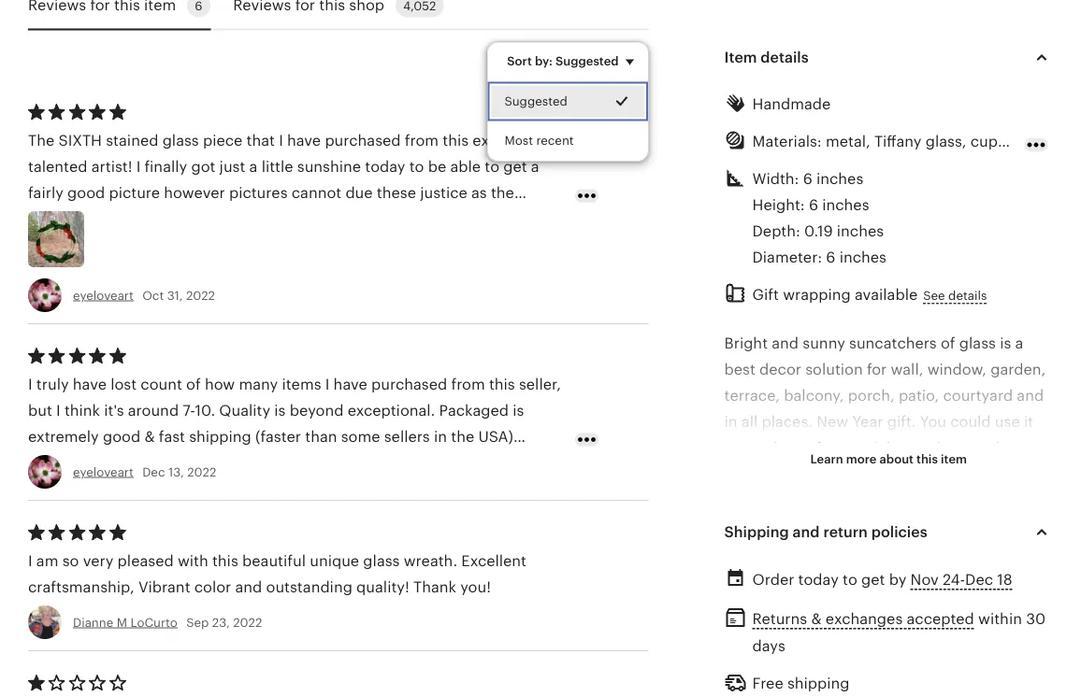 Task type: describe. For each thing, give the bounding box(es) containing it.
all inside 'the sixth stained glass piece that i have purchased from this extremely talented artist! i finally got just a little sunshine today to be able to get a fairly good picture however pictures cannot due these justice as the workmanship and detail in them all is breathtaking. very fast shipping especially coming from the ukraine and packaged very well. thank you for everything! 🎄💖'
[[261, 211, 278, 228]]

2 horizontal spatial for
[[867, 361, 887, 378]]

is inside bright and sunny suncatchers of glass is a best decor solution for wall, window, garden, terrace, balcony, porch, patio, courtyard and in all places. new year gift. you could use it every day or for special occasions such as weddings and birthday. your gests never going to forget this.
[[1000, 335, 1012, 352]]

most recent button
[[488, 121, 648, 161]]

1 horizontal spatial dec
[[966, 572, 994, 589]]

highly
[[319, 455, 365, 472]]

the up usa
[[220, 455, 244, 472]]

from up the justice
[[405, 132, 439, 149]]

within 30 days
[[753, 611, 1046, 655]]

suncatchers inside and suncatchers can also be a nice present to relatives & friends.
[[758, 545, 845, 562]]

🎄💖
[[113, 263, 143, 280]]

shipping inside 'the sixth stained glass piece that i have purchased from this extremely talented artist! i finally got just a little sunshine today to be able to get a fairly good picture however pictures cannot due these justice as the workmanship and detail in them all is breathtaking. very fast shipping especially coming from the ukraine and packaged very well. thank you for everything! 🎄💖'
[[462, 211, 525, 228]]

stain
[[1030, 133, 1066, 150]]

never
[[975, 466, 1015, 483]]

sort by: suggested button
[[493, 42, 655, 81]]

2 vertical spatial 6
[[826, 249, 836, 266]]

this inside the method used to make this item is the tiffany stained glass method.
[[914, 623, 940, 640]]

inches down the metal,
[[817, 171, 864, 187]]

as inside bright and sunny suncatchers of glass is a best decor solution for wall, window, garden, terrace, balcony, porch, patio, courtyard and in all places. new year gift. you could use it every day or for special occasions such as weddings and birthday. your gests never going to forget this.
[[1009, 440, 1025, 457]]

23,
[[212, 616, 230, 630]]

free
[[753, 676, 784, 693]]

considering
[[28, 455, 113, 472]]

0 horizontal spatial have
[[73, 376, 107, 393]]

color
[[194, 579, 231, 596]]

the for the method used to make this item is the tiffany stained glass method.
[[725, 623, 751, 640]]

within
[[979, 611, 1022, 628]]

details inside gift wrapping available see details
[[949, 289, 987, 303]]

more
[[846, 453, 877, 467]]

to inside the method used to make this item is the tiffany stained glass method.
[[853, 623, 868, 640]]

patio,
[[899, 388, 939, 404]]

menu containing suggested
[[487, 42, 649, 162]]

i left truly
[[28, 376, 32, 393]]

the method used to make this item is the tiffany stained glass method.
[[725, 623, 1019, 666]]

forget
[[789, 492, 832, 509]]

this inside dropdown button
[[917, 453, 938, 467]]

wreath.
[[404, 553, 458, 570]]

stained inside 'the sixth stained glass piece that i have purchased from this extremely talented artist! i finally got just a little sunshine today to be able to get a fairly good picture however pictures cannot due these justice as the workmanship and detail in them all is breathtaking. very fast shipping especially coming from the ukraine and packaged very well. thank you for everything! 🎄💖'
[[106, 132, 158, 149]]

and inside i am so very pleased with this beautiful unique glass wreath.  excellent craftsmanship, vibrant color and outstanding quality!  thank you!
[[235, 579, 262, 596]]

is inside the method used to make this item is the tiffany stained glass method.
[[980, 623, 992, 640]]

0 vertical spatial 6
[[803, 171, 813, 187]]

& inside and suncatchers can also be a nice present to relatives & friends.
[[807, 571, 818, 588]]

days
[[753, 639, 786, 655]]

usa)
[[478, 429, 513, 445]]

of inside bright and sunny suncatchers of glass is a best decor solution for wall, window, garden, terrace, balcony, porch, patio, courtyard and in all places. new year gift. you could use it every day or for special occasions such as weddings and birthday. your gests never going to forget this.
[[941, 335, 956, 352]]

cannot
[[292, 185, 342, 201]]

m
[[117, 616, 127, 630]]

from up the packaged
[[451, 376, 485, 393]]

18
[[997, 572, 1013, 589]]

i right items
[[325, 376, 330, 393]]

how
[[205, 376, 235, 393]]

breathtaking.
[[297, 211, 392, 228]]

due
[[346, 185, 373, 201]]

good for &
[[103, 429, 140, 445]]

best
[[725, 361, 756, 378]]

and up the decor
[[772, 335, 799, 352]]

present
[[981, 545, 1036, 562]]

to inside bright and sunny suncatchers of glass is a best decor solution for wall, window, garden, terrace, balcony, porch, patio, courtyard and in all places. new year gift. you could use it every day or for special occasions such as weddings and birthday. your gests never going to forget this.
[[770, 492, 785, 509]]

am
[[36, 553, 58, 570]]

beautiful
[[242, 553, 306, 570]]

handmade
[[753, 96, 831, 113]]

eyeloveart link for eyeloveart oct 31, 2022
[[73, 289, 134, 303]]

1 horizontal spatial get
[[862, 572, 885, 589]]

ukraine.!!
[[248, 455, 315, 472]]

occasions
[[895, 440, 967, 457]]

nice
[[946, 545, 977, 562]]

craftsmanship,
[[28, 579, 134, 596]]

this up you.)
[[460, 455, 486, 472]]

exchanges
[[826, 611, 903, 628]]

all inside bright and sunny suncatchers of glass is a best decor solution for wall, window, garden, terrace, balcony, porch, patio, courtyard and in all places. new year gift. you could use it every day or for special occasions such as weddings and birthday. your gests never going to forget this.
[[742, 414, 758, 431]]

order today to get by nov 24-dec 18
[[753, 572, 1013, 589]]

10.
[[195, 402, 215, 419]]

extremely inside 'the sixth stained glass piece that i have purchased from this extremely talented artist! i finally got just a little sunshine today to be able to get a fairly good picture however pictures cannot due these justice as the workmanship and detail in them all is breathtaking. very fast shipping especially coming from the ukraine and packaged very well. thank you for everything! 🎄💖'
[[473, 132, 544, 149]]

gl
[[1070, 133, 1081, 150]]

ukraine,
[[173, 481, 232, 498]]

in inside bright and sunny suncatchers of glass is a best decor solution for wall, window, garden, terrace, balcony, porch, patio, courtyard and in all places. new year gift. you could use it every day or for special occasions such as weddings and birthday. your gests never going to forget this.
[[725, 414, 738, 431]]

1 vertical spatial today
[[799, 572, 839, 589]]

in down the eyeloveart dec 13, 2022
[[129, 481, 142, 498]]

well.
[[425, 237, 458, 254]]

i right but
[[56, 402, 60, 419]]

and down garden,
[[1017, 388, 1044, 404]]

for inside 'the sixth stained glass piece that i have purchased from this extremely talented artist! i finally got just a little sunshine today to be able to get a fairly good picture however pictures cannot due these justice as the workmanship and detail in them all is breathtaking. very fast shipping especially coming from the ukraine and packaged very well. thank you for everything! 🎄💖'
[[539, 237, 559, 254]]

recent
[[536, 134, 574, 148]]

wall,
[[891, 361, 924, 378]]

return
[[824, 524, 868, 541]]

that
[[247, 132, 275, 149]]

oct
[[142, 289, 164, 303]]

some
[[341, 429, 380, 445]]

have inside 'the sixth stained glass piece that i have purchased from this extremely talented artist! i finally got just a little sunshine today to be able to get a fairly good picture however pictures cannot due these justice as the workmanship and detail in them all is breathtaking. very fast shipping especially coming from the ukraine and packaged very well. thank you for everything! 🎄💖'
[[287, 132, 321, 149]]

order
[[753, 572, 795, 589]]

1 horizontal spatial tiffany
[[875, 133, 922, 150]]

however
[[164, 185, 225, 201]]

method.
[[873, 650, 933, 666]]

in right sellers
[[434, 429, 447, 445]]

materials: metal, tiffany glass, cupper, stain gl
[[753, 133, 1081, 150]]

exceptional.
[[348, 402, 435, 419]]

so
[[62, 553, 79, 570]]

sep
[[186, 616, 209, 630]]

these
[[377, 185, 416, 201]]

view details of this review photo by eyeloveart image
[[28, 212, 84, 268]]

width:
[[753, 171, 799, 187]]

width: 6 inches height: 6 inches depth: 0.19 inches diameter: 6 inches
[[753, 171, 887, 266]]

free shipping
[[753, 676, 850, 693]]

and down "picture"
[[128, 211, 155, 228]]

than
[[305, 429, 337, 445]]

usa
[[236, 481, 266, 498]]

policies
[[872, 524, 928, 541]]

eyeloveart for eyeloveart oct 31, 2022
[[73, 289, 134, 303]]

sort
[[507, 54, 532, 68]]

glass inside bright and sunny suncatchers of glass is a best decor solution for wall, window, garden, terrace, balcony, porch, patio, courtyard and in all places. new year gift. you could use it every day or for special occasions such as weddings and birthday. your gests never going to forget this.
[[960, 335, 996, 352]]

the down the eyeloveart dec 13, 2022
[[146, 481, 169, 498]]

or
[[797, 440, 812, 457]]

justice
[[420, 185, 468, 201]]

vibrant
[[138, 579, 190, 596]]

tiffany inside the method used to make this item is the tiffany stained glass method.
[[725, 650, 772, 666]]

picture
[[109, 185, 160, 201]]

to down can
[[843, 572, 858, 589]]

outstanding
[[266, 579, 353, 596]]

from down detail
[[162, 237, 196, 254]]

glass inside 'the sixth stained glass piece that i have purchased from this extremely talented artist! i finally got just a little sunshine today to be able to get a fairly good picture however pictures cannot due these justice as the workmanship and detail in them all is breathtaking. very fast shipping especially coming from the ukraine and packaged very well. thank you for everything! 🎄💖'
[[162, 132, 199, 149]]

height:
[[753, 197, 805, 214]]

it inside i truly have lost count of how many items i have purchased from this seller, but i think it's around 7-10. quality is beyond exceptional. packaged is extremely good & fast shipping (faster than some sellers in the usa) considering it comes from the ukraine.!! highly recommend this seller. (god bless all in the ukraine, usa is praying & standing behind you.)  💛💙💛 💙 💖
[[117, 455, 127, 472]]

suggested inside button
[[505, 94, 568, 108]]

solution
[[806, 361, 863, 378]]

& down around
[[144, 429, 155, 445]]

1 horizontal spatial for
[[816, 440, 836, 457]]

is right usa
[[270, 481, 281, 498]]

is down "seller,"
[[513, 402, 524, 419]]

& inside 'returns & exchanges accepted' button
[[812, 611, 822, 628]]

glass inside i am so very pleased with this beautiful unique glass wreath.  excellent craftsmanship, vibrant color and outstanding quality!  thank you!
[[363, 553, 400, 570]]

you!
[[460, 579, 491, 596]]

very inside 'the sixth stained glass piece that i have purchased from this extremely talented artist! i finally got just a little sunshine today to be able to get a fairly good picture however pictures cannot due these justice as the workmanship and detail in them all is breathtaking. very fast shipping especially coming from the ukraine and packaged very well. thank you for everything! 🎄💖'
[[391, 237, 421, 254]]

1 vertical spatial 6
[[809, 197, 819, 214]]

relatives
[[743, 571, 803, 588]]

inches right 0.19
[[837, 223, 884, 240]]

2 vertical spatial shipping
[[788, 676, 850, 693]]

this inside 'the sixth stained glass piece that i have purchased from this extremely talented artist! i finally got just a little sunshine today to be able to get a fairly good picture however pictures cannot due these justice as the workmanship and detail in them all is breathtaking. very fast shipping especially coming from the ukraine and packaged very well. thank you for everything! 🎄💖'
[[443, 132, 469, 149]]



Task type: locate. For each thing, give the bounding box(es) containing it.
it
[[1024, 414, 1034, 431], [117, 455, 127, 472]]

0 vertical spatial eyeloveart link
[[73, 289, 134, 303]]

packaged
[[316, 237, 387, 254]]

2 horizontal spatial shipping
[[788, 676, 850, 693]]

thank down wreath.
[[413, 579, 456, 596]]

a down most recent
[[531, 158, 540, 175]]

going
[[725, 492, 766, 509]]

0 horizontal spatial today
[[365, 158, 406, 175]]

1 eyeloveart from the top
[[73, 289, 134, 303]]

be inside and suncatchers can also be a nice present to relatives & friends.
[[912, 545, 930, 562]]

the left the 30
[[996, 623, 1019, 640]]

it left the comes
[[117, 455, 127, 472]]

as inside 'the sixth stained glass piece that i have purchased from this extremely talented artist! i finally got just a little sunshine today to be able to get a fairly good picture however pictures cannot due these justice as the workmanship and detail in them all is breathtaking. very fast shipping especially coming from the ukraine and packaged very well. thank you for everything! 🎄💖'
[[472, 185, 487, 201]]

the up talented
[[28, 132, 54, 149]]

lost
[[111, 376, 137, 393]]

1 vertical spatial good
[[103, 429, 140, 445]]

2 vertical spatial all
[[108, 481, 125, 498]]

0 horizontal spatial get
[[504, 158, 527, 175]]

is up garden,
[[1000, 335, 1012, 352]]

purchased up exceptional.
[[371, 376, 447, 393]]

0 horizontal spatial be
[[428, 158, 446, 175]]

good inside 'the sixth stained glass piece that i have purchased from this extremely talented artist! i finally got just a little sunshine today to be able to get a fairly good picture however pictures cannot due these justice as the workmanship and detail in them all is breathtaking. very fast shipping especially coming from the ukraine and packaged very well. thank you for everything! 🎄💖'
[[67, 185, 105, 201]]

from up ukraine, at the bottom of page
[[182, 455, 216, 472]]

i inside i am so very pleased with this beautiful unique glass wreath.  excellent craftsmanship, vibrant color and outstanding quality!  thank you!
[[28, 553, 32, 570]]

be inside 'the sixth stained glass piece that i have purchased from this extremely talented artist! i finally got just a little sunshine today to be able to get a fairly good picture however pictures cannot due these justice as the workmanship and detail in them all is breathtaking. very fast shipping especially coming from the ukraine and packaged very well. thank you for everything! 🎄💖'
[[428, 158, 446, 175]]

for right you
[[539, 237, 559, 254]]

💛💙💛
[[518, 481, 563, 498]]

0 vertical spatial eyeloveart
[[73, 289, 134, 303]]

to up these
[[409, 158, 424, 175]]

0 vertical spatial shipping
[[462, 211, 525, 228]]

good up the workmanship
[[67, 185, 105, 201]]

1 horizontal spatial thank
[[462, 237, 505, 254]]

0 vertical spatial all
[[261, 211, 278, 228]]

item left within on the right of page
[[944, 623, 976, 640]]

is up (faster
[[274, 402, 286, 419]]

1 vertical spatial as
[[1009, 440, 1025, 457]]

all down "terrace,"
[[742, 414, 758, 431]]

eyeloveart link for eyeloveart dec 13, 2022
[[73, 465, 134, 480]]

eyeloveart link down 🎄💖
[[73, 289, 134, 303]]

around
[[128, 402, 179, 419]]

2 eyeloveart from the top
[[73, 465, 134, 480]]

behind
[[424, 481, 474, 498]]

1 vertical spatial of
[[186, 376, 201, 393]]

6 down 0.19
[[826, 249, 836, 266]]

0 horizontal spatial fast
[[159, 429, 185, 445]]

0 horizontal spatial all
[[108, 481, 125, 498]]

of up window,
[[941, 335, 956, 352]]

tiffany
[[875, 133, 922, 150], [725, 650, 772, 666]]

1 horizontal spatial suncatchers
[[849, 335, 937, 352]]

0 vertical spatial as
[[472, 185, 487, 201]]

0 vertical spatial for
[[539, 237, 559, 254]]

0 vertical spatial get
[[504, 158, 527, 175]]

this up method.
[[914, 623, 940, 640]]

0 horizontal spatial as
[[472, 185, 487, 201]]

today right order
[[799, 572, 839, 589]]

inches up gift wrapping available see details
[[840, 249, 887, 266]]

such
[[971, 440, 1005, 457]]

tiffany left glass,
[[875, 133, 922, 150]]

by:
[[535, 54, 553, 68]]

1 vertical spatial dec
[[966, 572, 994, 589]]

fast down the justice
[[432, 211, 458, 228]]

get inside 'the sixth stained glass piece that i have purchased from this extremely talented artist! i finally got just a little sunshine today to be able to get a fairly good picture however pictures cannot due these justice as the workmanship and detail in them all is breathtaking. very fast shipping especially coming from the ukraine and packaged very well. thank you for everything! 🎄💖'
[[504, 158, 527, 175]]

0 horizontal spatial it
[[117, 455, 127, 472]]

have up beyond
[[334, 376, 367, 393]]

0 vertical spatial be
[[428, 158, 446, 175]]

think
[[64, 402, 100, 419]]

the down most
[[491, 185, 514, 201]]

this right about
[[917, 453, 938, 467]]

2 vertical spatial for
[[816, 440, 836, 457]]

1 vertical spatial thank
[[413, 579, 456, 596]]

& down highly
[[343, 481, 354, 498]]

very
[[396, 211, 428, 228]]

stained up the free shipping
[[776, 650, 828, 666]]

glass up 'finally'
[[162, 132, 199, 149]]

1 horizontal spatial all
[[261, 211, 278, 228]]

you
[[920, 414, 947, 431]]

talented
[[28, 158, 87, 175]]

0 vertical spatial suggested
[[556, 54, 619, 68]]

the inside 'the sixth stained glass piece that i have purchased from this extremely talented artist! i finally got just a little sunshine today to be able to get a fairly good picture however pictures cannot due these justice as the workmanship and detail in them all is breathtaking. very fast shipping especially coming from the ukraine and packaged very well. thank you for everything! 🎄💖'
[[28, 132, 54, 149]]

all down pictures
[[261, 211, 278, 228]]

just
[[219, 158, 245, 175]]

you.)
[[478, 481, 514, 498]]

item left such
[[941, 453, 967, 467]]

tab list
[[28, 0, 649, 30]]

purchased up sunshine
[[325, 132, 401, 149]]

1 vertical spatial very
[[83, 553, 114, 570]]

1 vertical spatial 2022
[[187, 465, 216, 480]]

sellers
[[384, 429, 430, 445]]

get down most
[[504, 158, 527, 175]]

0 vertical spatial fast
[[432, 211, 458, 228]]

a up garden,
[[1016, 335, 1024, 352]]

0 horizontal spatial stained
[[106, 132, 158, 149]]

menu
[[487, 42, 649, 162]]

suggested right by: on the top
[[556, 54, 619, 68]]

available
[[855, 287, 918, 303]]

of left how
[[186, 376, 201, 393]]

1 vertical spatial extremely
[[28, 429, 99, 445]]

extremely up able
[[473, 132, 544, 149]]

be up the justice
[[428, 158, 446, 175]]

1 vertical spatial get
[[862, 572, 885, 589]]

0 vertical spatial the
[[28, 132, 54, 149]]

1 vertical spatial eyeloveart
[[73, 465, 134, 480]]

dec left 18
[[966, 572, 994, 589]]

1 horizontal spatial have
[[287, 132, 321, 149]]

gests
[[932, 466, 971, 483]]

the down them
[[200, 237, 223, 254]]

in
[[203, 211, 216, 228], [725, 414, 738, 431], [434, 429, 447, 445], [129, 481, 142, 498]]

fast down 7-
[[159, 429, 185, 445]]

0 horizontal spatial dec
[[142, 465, 165, 480]]

and right ukraine
[[285, 237, 312, 254]]

method
[[755, 623, 811, 640]]

0 horizontal spatial shipping
[[189, 429, 251, 445]]

0 vertical spatial item
[[941, 453, 967, 467]]

(god
[[28, 481, 64, 498]]

it's
[[104, 402, 124, 419]]

the inside the method used to make this item is the tiffany stained glass method.
[[996, 623, 1019, 640]]

1 vertical spatial suncatchers
[[758, 545, 845, 562]]

0 vertical spatial suncatchers
[[849, 335, 937, 352]]

bright and sunny suncatchers of glass is a best decor solution for wall, window, garden, terrace, balcony, porch, patio, courtyard and in all places. new year gift. you could use it every day or for special occasions such as weddings and birthday. your gests never going to forget this.
[[725, 335, 1046, 509]]

porch,
[[848, 388, 895, 404]]

6
[[803, 171, 813, 187], [809, 197, 819, 214], [826, 249, 836, 266]]

the for the sixth stained glass piece that i have purchased from this extremely talented artist! i finally got just a little sunshine today to be able to get a fairly good picture however pictures cannot due these justice as the workmanship and detail in them all is breathtaking. very fast shipping especially coming from the ukraine and packaged very well. thank you for everything! 🎄💖
[[28, 132, 54, 149]]

1 horizontal spatial shipping
[[462, 211, 525, 228]]

💙
[[28, 507, 43, 524]]

0 horizontal spatial for
[[539, 237, 559, 254]]

good inside i truly have lost count of how many items i have purchased from this seller, but i think it's around 7-10. quality is beyond exceptional. packaged is extremely good & fast shipping (faster than some sellers in the usa) considering it comes from the ukraine.!! highly recommend this seller. (god bless all in the ukraine, usa is praying & standing behind you.)  💛💙💛 💙 💖
[[103, 429, 140, 445]]

1 horizontal spatial details
[[949, 289, 987, 303]]

pleased
[[118, 553, 174, 570]]

it inside bright and sunny suncatchers of glass is a best decor solution for wall, window, garden, terrace, balcony, porch, patio, courtyard and in all places. new year gift. you could use it every day or for special occasions such as weddings and birthday. your gests never going to forget this.
[[1024, 414, 1034, 431]]

and down forget
[[793, 524, 820, 541]]

good
[[67, 185, 105, 201], [103, 429, 140, 445]]

1 horizontal spatial of
[[941, 335, 956, 352]]

30
[[1026, 611, 1046, 628]]

1 vertical spatial shipping
[[189, 429, 251, 445]]

2 vertical spatial 2022
[[233, 616, 262, 630]]

balcony,
[[784, 388, 844, 404]]

good for picture
[[67, 185, 105, 201]]

(faster
[[255, 429, 301, 445]]

weddings
[[725, 466, 794, 483]]

standing
[[358, 481, 420, 498]]

be right "also"
[[912, 545, 930, 562]]

suncatchers
[[849, 335, 937, 352], [758, 545, 845, 562]]

2 horizontal spatial all
[[742, 414, 758, 431]]

of inside i truly have lost count of how many items i have purchased from this seller, but i think it's around 7-10. quality is beyond exceptional. packaged is extremely good & fast shipping (faster than some sellers in the usa) considering it comes from the ukraine.!! highly recommend this seller. (god bless all in the ukraine, usa is praying & standing behind you.)  💛💙💛 💙 💖
[[186, 376, 201, 393]]

cupper,
[[971, 133, 1026, 150]]

6 right width:
[[803, 171, 813, 187]]

0 horizontal spatial of
[[186, 376, 201, 393]]

0 vertical spatial details
[[761, 49, 809, 66]]

thank inside 'the sixth stained glass piece that i have purchased from this extremely talented artist! i finally got just a little sunshine today to be able to get a fairly good picture however pictures cannot due these justice as the workmanship and detail in them all is breathtaking. very fast shipping especially coming from the ukraine and packaged very well. thank you for everything! 🎄💖'
[[462, 237, 505, 254]]

this left "seller,"
[[489, 376, 515, 393]]

thank inside i am so very pleased with this beautiful unique glass wreath.  excellent craftsmanship, vibrant color and outstanding quality!  thank you!
[[413, 579, 456, 596]]

this inside i am so very pleased with this beautiful unique glass wreath.  excellent craftsmanship, vibrant color and outstanding quality!  thank you!
[[212, 553, 238, 570]]

0.19
[[805, 223, 833, 240]]

0 horizontal spatial the
[[28, 132, 54, 149]]

fast inside 'the sixth stained glass piece that i have purchased from this extremely talented artist! i finally got just a little sunshine today to be able to get a fairly good picture however pictures cannot due these justice as the workmanship and detail in them all is breathtaking. very fast shipping especially coming from the ukraine and packaged very well. thank you for everything! 🎄💖'
[[432, 211, 458, 228]]

gift.
[[887, 414, 916, 431]]

returns & exchanges accepted
[[753, 611, 975, 628]]

get left by
[[862, 572, 885, 589]]

to
[[409, 158, 424, 175], [485, 158, 500, 175], [770, 492, 785, 509], [725, 571, 739, 588], [843, 572, 858, 589], [853, 623, 868, 640]]

i left am
[[28, 553, 32, 570]]

0 vertical spatial thank
[[462, 237, 505, 254]]

2 horizontal spatial have
[[334, 376, 367, 393]]

stained inside the method used to make this item is the tiffany stained glass method.
[[776, 650, 828, 666]]

2022 for eyeloveart oct 31, 2022
[[186, 289, 215, 303]]

sort by: suggested
[[507, 54, 619, 68]]

stained up artist!
[[106, 132, 158, 149]]

1 vertical spatial it
[[117, 455, 127, 472]]

i am so very pleased with this beautiful unique glass wreath.  excellent craftsmanship, vibrant color and outstanding quality!  thank you!
[[28, 553, 527, 596]]

learn more about this item
[[811, 453, 967, 467]]

could
[[951, 414, 991, 431]]

1 horizontal spatial as
[[1009, 440, 1025, 457]]

1 horizontal spatial today
[[799, 572, 839, 589]]

purchased inside 'the sixth stained glass piece that i have purchased from this extremely talented artist! i finally got just a little sunshine today to be able to get a fairly good picture however pictures cannot due these justice as the workmanship and detail in them all is breathtaking. very fast shipping especially coming from the ukraine and packaged very well. thank you for everything! 🎄💖'
[[325, 132, 401, 149]]

suggested inside dropdown button
[[556, 54, 619, 68]]

1 vertical spatial for
[[867, 361, 887, 378]]

1 horizontal spatial stained
[[776, 650, 828, 666]]

and
[[128, 211, 155, 228], [285, 237, 312, 254], [772, 335, 799, 352], [1017, 388, 1044, 404], [798, 466, 825, 483], [793, 524, 820, 541], [235, 579, 262, 596]]

every
[[725, 440, 764, 457]]

31,
[[167, 289, 183, 303]]

purchased inside i truly have lost count of how many items i have purchased from this seller, but i think it's around 7-10. quality is beyond exceptional. packaged is extremely good & fast shipping (faster than some sellers in the usa) considering it comes from the ukraine.!! highly recommend this seller. (god bless all in the ukraine, usa is praying & standing behind you.)  💛💙💛 💙 💖
[[371, 376, 447, 393]]

eyeloveart link
[[73, 289, 134, 303], [73, 465, 134, 480]]

1 horizontal spatial fast
[[432, 211, 458, 228]]

very right so on the bottom left
[[83, 553, 114, 570]]

in inside 'the sixth stained glass piece that i have purchased from this extremely talented artist! i finally got just a little sunshine today to be able to get a fairly good picture however pictures cannot due these justice as the workmanship and detail in them all is breathtaking. very fast shipping especially coming from the ukraine and packaged very well. thank you for everything! 🎄💖'
[[203, 211, 216, 228]]

0 vertical spatial of
[[941, 335, 956, 352]]

about
[[880, 453, 914, 467]]

fast inside i truly have lost count of how many items i have purchased from this seller, but i think it's around 7-10. quality is beyond exceptional. packaged is extremely good & fast shipping (faster than some sellers in the usa) considering it comes from the ukraine.!! highly recommend this seller. (god bless all in the ukraine, usa is praying & standing behind you.)  💛💙💛 💙 💖
[[159, 429, 185, 445]]

i right that at the top
[[279, 132, 283, 149]]

make
[[872, 623, 910, 640]]

2 eyeloveart link from the top
[[73, 465, 134, 480]]

0 vertical spatial 2022
[[186, 289, 215, 303]]

beyond
[[290, 402, 344, 419]]

and up forget
[[798, 466, 825, 483]]

details inside dropdown button
[[761, 49, 809, 66]]

1 vertical spatial all
[[742, 414, 758, 431]]

for up porch,
[[867, 361, 887, 378]]

this up able
[[443, 132, 469, 149]]

item details button
[[708, 35, 1070, 80]]

& right method
[[812, 611, 822, 628]]

1 vertical spatial item
[[944, 623, 976, 640]]

1 horizontal spatial very
[[391, 237, 421, 254]]

many
[[239, 376, 278, 393]]

glass up window,
[[960, 335, 996, 352]]

get
[[504, 158, 527, 175], [862, 572, 885, 589]]

all inside i truly have lost count of how many items i have purchased from this seller, but i think it's around 7-10. quality is beyond exceptional. packaged is extremely good & fast shipping (faster than some sellers in the usa) considering it comes from the ukraine.!! highly recommend this seller. (god bless all in the ukraine, usa is praying & standing behind you.)  💛💙💛 💙 💖
[[108, 481, 125, 498]]

suncatchers inside bright and sunny suncatchers of glass is a best decor solution for wall, window, garden, terrace, balcony, porch, patio, courtyard and in all places. new year gift. you could use it every day or for special occasions such as weddings and birthday. your gests never going to forget this.
[[849, 335, 937, 352]]

inches up 0.19
[[823, 197, 870, 214]]

praying
[[285, 481, 339, 498]]

0 horizontal spatial extremely
[[28, 429, 99, 445]]

0 vertical spatial today
[[365, 158, 406, 175]]

a inside and suncatchers can also be a nice present to relatives & friends.
[[934, 545, 942, 562]]

shipping
[[725, 524, 789, 541]]

eyeloveart up bless
[[73, 465, 134, 480]]

details right 'see'
[[949, 289, 987, 303]]

0 horizontal spatial tiffany
[[725, 650, 772, 666]]

1 horizontal spatial the
[[725, 623, 751, 640]]

0 vertical spatial extremely
[[473, 132, 544, 149]]

0 horizontal spatial very
[[83, 553, 114, 570]]

item inside dropdown button
[[941, 453, 967, 467]]

tiffany up free
[[725, 650, 772, 666]]

2022 up ukraine, at the bottom of page
[[187, 465, 216, 480]]

glass inside the method used to make this item is the tiffany stained glass method.
[[832, 650, 869, 666]]

a right "just"
[[249, 158, 258, 175]]

it right use
[[1024, 414, 1034, 431]]

bright
[[725, 335, 768, 352]]

a inside bright and sunny suncatchers of glass is a best decor solution for wall, window, garden, terrace, balcony, porch, patio, courtyard and in all places. new year gift. you could use it every day or for special occasions such as weddings and birthday. your gests never going to forget this.
[[1016, 335, 1024, 352]]

0 vertical spatial good
[[67, 185, 105, 201]]

materials:
[[753, 133, 822, 150]]

eyeloveart link up bless
[[73, 465, 134, 480]]

very inside i am so very pleased with this beautiful unique glass wreath.  excellent craftsmanship, vibrant color and outstanding quality!  thank you!
[[83, 553, 114, 570]]

to down the and
[[725, 571, 739, 588]]

thank
[[462, 237, 505, 254], [413, 579, 456, 596]]

shipping down 10.
[[189, 429, 251, 445]]

this.
[[836, 492, 867, 509]]

suncatchers up the wall,
[[849, 335, 937, 352]]

0 vertical spatial tiffany
[[875, 133, 922, 150]]

is inside 'the sixth stained glass piece that i have purchased from this extremely talented artist! i finally got just a little sunshine today to be able to get a fairly good picture however pictures cannot due these justice as the workmanship and detail in them all is breathtaking. very fast shipping especially coming from the ukraine and packaged very well. thank you for everything! 🎄💖'
[[282, 211, 293, 228]]

shipping up you
[[462, 211, 525, 228]]

1 vertical spatial eyeloveart link
[[73, 465, 134, 480]]

comes
[[131, 455, 179, 472]]

1 eyeloveart link from the top
[[73, 289, 134, 303]]

to inside and suncatchers can also be a nice present to relatives & friends.
[[725, 571, 739, 588]]

glass up quality!
[[363, 553, 400, 570]]

0 vertical spatial purchased
[[325, 132, 401, 149]]

0 horizontal spatial suncatchers
[[758, 545, 845, 562]]

and inside shipping and return policies dropdown button
[[793, 524, 820, 541]]

sunny
[[803, 335, 846, 352]]

1 vertical spatial purchased
[[371, 376, 447, 393]]

1 vertical spatial details
[[949, 289, 987, 303]]

as down able
[[472, 185, 487, 201]]

in left them
[[203, 211, 216, 228]]

today
[[365, 158, 406, 175], [799, 572, 839, 589]]

today inside 'the sixth stained glass piece that i have purchased from this extremely talented artist! i finally got just a little sunshine today to be able to get a fairly good picture however pictures cannot due these justice as the workmanship and detail in them all is breathtaking. very fast shipping especially coming from the ukraine and packaged very well. thank you for everything! 🎄💖'
[[365, 158, 406, 175]]

0 vertical spatial dec
[[142, 465, 165, 480]]

shipping inside i truly have lost count of how many items i have purchased from this seller, but i think it's around 7-10. quality is beyond exceptional. packaged is extremely good & fast shipping (faster than some sellers in the usa) considering it comes from the ukraine.!! highly recommend this seller. (god bless all in the ukraine, usa is praying & standing behind you.)  💛💙💛 💙 💖
[[189, 429, 251, 445]]

dec left 13,
[[142, 465, 165, 480]]

to down the weddings
[[770, 492, 785, 509]]

sunshine
[[297, 158, 361, 175]]

item details
[[725, 49, 809, 66]]

details right 'item'
[[761, 49, 809, 66]]

extremely inside i truly have lost count of how many items i have purchased from this seller, but i think it's around 7-10. quality is beyond exceptional. packaged is extremely good & fast shipping (faster than some sellers in the usa) considering it comes from the ukraine.!! highly recommend this seller. (god bless all in the ukraine, usa is praying & standing behind you.)  💛💙💛 💙 💖
[[28, 429, 99, 445]]

this
[[443, 132, 469, 149], [489, 376, 515, 393], [917, 453, 938, 467], [460, 455, 486, 472], [212, 553, 238, 570], [914, 623, 940, 640]]

to right able
[[485, 158, 500, 175]]

item inside the method used to make this item is the tiffany stained glass method.
[[944, 623, 976, 640]]

with
[[178, 553, 208, 570]]

this up 'color'
[[212, 553, 238, 570]]

detail
[[159, 211, 199, 228]]

eyeloveart for eyeloveart dec 13, 2022
[[73, 465, 134, 480]]

1 vertical spatial stained
[[776, 650, 828, 666]]

wrapping
[[783, 287, 851, 303]]

suggested up most recent
[[505, 94, 568, 108]]

0 horizontal spatial details
[[761, 49, 809, 66]]

1 horizontal spatial be
[[912, 545, 930, 562]]

seller,
[[519, 376, 561, 393]]

very down very at top
[[391, 237, 421, 254]]

new
[[817, 414, 849, 431]]

today up these
[[365, 158, 406, 175]]

6 up 0.19
[[809, 197, 819, 214]]

depth:
[[753, 223, 801, 240]]

the inside the method used to make this item is the tiffany stained glass method.
[[725, 623, 751, 640]]

your
[[896, 466, 929, 483]]

also
[[879, 545, 908, 562]]

the down the packaged
[[451, 429, 474, 445]]

details
[[761, 49, 809, 66], [949, 289, 987, 303]]

suncatchers down shipping and return policies on the right bottom
[[758, 545, 845, 562]]

0 vertical spatial stained
[[106, 132, 158, 149]]

1 horizontal spatial it
[[1024, 414, 1034, 431]]

0 horizontal spatial thank
[[413, 579, 456, 596]]

1 vertical spatial suggested
[[505, 94, 568, 108]]

all right bless
[[108, 481, 125, 498]]

workmanship
[[28, 211, 124, 228]]

1 vertical spatial fast
[[159, 429, 185, 445]]

2022 for eyeloveart dec 13, 2022
[[187, 465, 216, 480]]

eyeloveart down 🎄💖
[[73, 289, 134, 303]]

dianne m locurto link
[[73, 616, 178, 630]]

0 vertical spatial very
[[391, 237, 421, 254]]

seller.
[[490, 455, 532, 472]]

shipping and return policies
[[725, 524, 928, 541]]

have up sunshine
[[287, 132, 321, 149]]

very
[[391, 237, 421, 254], [83, 553, 114, 570]]

1 vertical spatial tiffany
[[725, 650, 772, 666]]

have up think on the bottom left of page
[[73, 376, 107, 393]]

i up "picture"
[[136, 158, 141, 175]]

1 vertical spatial the
[[725, 623, 751, 640]]

1 horizontal spatial extremely
[[473, 132, 544, 149]]

count
[[141, 376, 182, 393]]

and right 'color'
[[235, 579, 262, 596]]



Task type: vqa. For each thing, say whether or not it's contained in the screenshot.
$ 21.00 $ 30.00 (30% off) LolaBeanClothing
no



